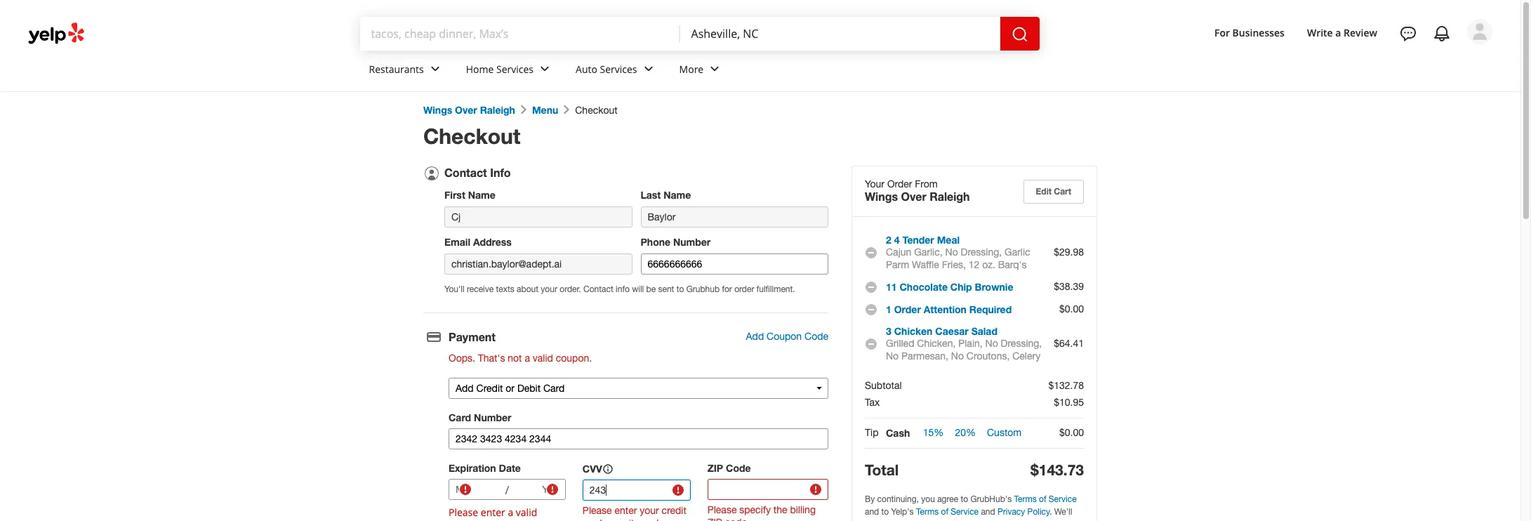 Task type: locate. For each thing, give the bounding box(es) containing it.
wings inside your order from wings over raleigh
[[865, 190, 898, 203]]

expiration
[[449, 520, 495, 521]]

0 vertical spatial $0.00
[[1060, 304, 1084, 315]]

enter inside please enter your credit card security code.
[[615, 505, 637, 516]]

payment
[[449, 330, 496, 343]]

number right "phone"
[[673, 236, 711, 248]]

$0.00 down the $10.95
[[1060, 427, 1084, 439]]

0 horizontal spatial name
[[468, 189, 496, 201]]

dressing, up celery
[[1001, 338, 1042, 349]]

order right 1 on the right of the page
[[895, 304, 921, 315]]

valid right not in the left of the page
[[533, 353, 553, 364]]

services
[[497, 62, 534, 76], [600, 62, 637, 76]]

enter for date.
[[481, 506, 505, 519]]

messages image
[[1400, 25, 1417, 42], [1400, 25, 1417, 42]]

by continuing, you agree to grubhub's terms of service and to yelp's terms of service and privacy policy
[[865, 495, 1077, 517]]

2 24 chevron down v2 image from the left
[[640, 61, 657, 78]]

2 name from the left
[[664, 189, 691, 201]]

please up expiration
[[449, 506, 478, 519]]

24 chevron down v2 image inside home services link
[[537, 61, 553, 78]]

$38.39
[[1054, 281, 1084, 292]]

over down 'home'
[[455, 104, 477, 116]]

cj b. image
[[1468, 19, 1493, 44]]

24 chevron down v2 image right restaurants
[[427, 61, 444, 78]]

1 horizontal spatial 24 chevron down v2 image
[[707, 61, 724, 78]]

zip
[[708, 462, 724, 474], [708, 517, 723, 521]]

1 horizontal spatial   text field
[[691, 26, 989, 41]]

24 chevron down v2 image
[[537, 61, 553, 78], [707, 61, 724, 78]]

order
[[888, 178, 913, 190], [895, 304, 921, 315]]

what is cvv? image
[[602, 464, 614, 475]]

will
[[632, 284, 644, 294]]

1 horizontal spatial and
[[981, 507, 996, 517]]

0 vertical spatial wings
[[423, 104, 452, 116]]

2 4 tender meal cajun garlic, no dressing, garlic parm waffle fries, 12 oz. barq's root beer
[[886, 234, 1031, 283]]

chip
[[951, 281, 972, 293]]

terms up privacy policy link
[[1014, 495, 1037, 505]]

24 chevron down v2 image inside auto services link
[[640, 61, 657, 78]]

1 horizontal spatial waffle
[[987, 363, 1014, 374]]

services for home services
[[497, 62, 534, 76]]

0 horizontal spatial 24 chevron down v2 image
[[537, 61, 553, 78]]

tax
[[865, 397, 880, 408]]

0 horizontal spatial a
[[508, 506, 514, 519]]

order inside your order from wings over raleigh
[[888, 178, 913, 190]]

  text field for 'address, neighborhood, city, state or zip' text field
[[691, 26, 989, 41]]

1 24 chevron down v2 image from the left
[[537, 61, 553, 78]]

1 horizontal spatial please
[[583, 505, 612, 516]]

please left "specify"
[[708, 504, 737, 516]]

2 and from the left
[[981, 507, 996, 517]]

0 horizontal spatial terms of service link
[[916, 507, 979, 517]]

0 vertical spatial valid
[[533, 353, 553, 364]]

1 vertical spatial your
[[640, 505, 659, 516]]

order.
[[560, 284, 581, 294]]

code right coupon
[[805, 331, 829, 342]]

1 vertical spatial $0.00
[[1060, 427, 1084, 439]]

0 vertical spatial terms of service link
[[1014, 495, 1077, 505]]

$0.00
[[1060, 304, 1084, 315], [1060, 427, 1084, 439]]

meal
[[937, 234, 960, 246]]

please enter your credit card security code.
[[583, 505, 687, 521]]

please inside please enter your credit card security code.
[[583, 505, 612, 516]]

1 vertical spatial dressing,
[[1001, 338, 1042, 349]]

1 horizontal spatial checkout
[[575, 104, 618, 116]]

for businesses
[[1215, 26, 1285, 39]]

0 horizontal spatial and
[[865, 507, 879, 517]]

24 chevron down v2 image up menu
[[537, 61, 553, 78]]

24 chevron down v2 image right more
[[707, 61, 724, 78]]

0 vertical spatial over
[[455, 104, 477, 116]]

0 vertical spatial raleigh
[[480, 104, 515, 116]]

last
[[641, 189, 661, 201]]

a up date.
[[508, 506, 514, 519]]

contact
[[445, 166, 487, 179], [584, 284, 614, 294]]

your left order.
[[541, 284, 558, 294]]

1 order attention required
[[886, 304, 1012, 315]]

0 vertical spatial dressing,
[[961, 246, 1002, 258]]

1 vertical spatial number
[[474, 412, 512, 424]]

0 horizontal spatial enter
[[481, 506, 505, 519]]

services for auto services
[[600, 62, 637, 76]]

0 horizontal spatial service
[[951, 507, 979, 517]]

loaded
[[951, 363, 984, 374]]

0 vertical spatial order
[[888, 178, 913, 190]]

0 horizontal spatial of
[[941, 507, 949, 517]]

contact left info
[[584, 284, 614, 294]]

no inside 2 4 tender meal cajun garlic, no dressing, garlic parm waffle fries, 12 oz. barq's root beer
[[946, 246, 958, 258]]

address, neighborhood, city, state or zip text field
[[691, 26, 989, 41]]

enter up security
[[615, 505, 637, 516]]

1 vertical spatial over
[[901, 190, 927, 203]]

and
[[865, 507, 879, 517], [981, 507, 996, 517]]

name for last name
[[664, 189, 691, 201]]

you'll receive texts about your order. contact info will be sent to grubhub for order fulfillment.
[[445, 284, 795, 294]]

no down meal
[[946, 246, 958, 258]]

zip up zip code text box
[[708, 462, 724, 474]]

1 horizontal spatial service
[[1049, 495, 1077, 505]]

0 horizontal spatial waffle
[[912, 259, 940, 270]]

subtotal
[[865, 380, 902, 392]]

custom
[[987, 427, 1022, 439]]

0 vertical spatial zip
[[708, 462, 724, 474]]

0 horizontal spatial raleigh
[[480, 104, 515, 116]]

2 24 chevron down v2 image from the left
[[707, 61, 724, 78]]

1 horizontal spatial number
[[673, 236, 711, 248]]

1 horizontal spatial code.
[[725, 517, 750, 521]]

1 horizontal spatial contact
[[584, 284, 614, 294]]

enter for security
[[615, 505, 637, 516]]

a
[[1336, 26, 1342, 39], [525, 353, 530, 364], [508, 506, 514, 519]]

1   text field from the left
[[371, 26, 669, 41]]

0 horizontal spatial code
[[726, 462, 751, 474]]

agree
[[938, 495, 959, 505]]

15% button
[[923, 427, 944, 440]]

add
[[746, 331, 764, 342]]

please inside please enter a valid expiration date.
[[449, 506, 478, 519]]

2   text field from the left
[[691, 26, 989, 41]]

($1.49),
[[916, 363, 948, 374]]

1 vertical spatial contact
[[584, 284, 614, 294]]

2 services from the left
[[600, 62, 637, 76]]

email address
[[445, 236, 512, 248]]

services inside home services link
[[497, 62, 534, 76]]

checkout region
[[419, 119, 1098, 521]]

1 horizontal spatial name
[[664, 189, 691, 201]]

0 vertical spatial a
[[1336, 26, 1342, 39]]

waffle
[[912, 259, 940, 270], [987, 363, 1014, 374]]

1 horizontal spatial wings
[[865, 190, 898, 203]]

of down agree
[[941, 507, 949, 517]]

service up the 'grubhub.'
[[951, 507, 979, 517]]

oops.
[[449, 353, 475, 364]]

1 vertical spatial code
[[726, 462, 751, 474]]

card number
[[449, 412, 512, 424]]

contact info
[[445, 166, 511, 179]]

enter inside please enter a valid expiration date.
[[481, 506, 505, 519]]

your
[[865, 178, 885, 190]]

please inside please specify the billing zip code.
[[708, 504, 737, 516]]

fries,
[[942, 259, 966, 270]]

$29.98
[[1054, 247, 1084, 258]]

24 chevron down v2 image inside more link
[[707, 61, 724, 78]]

chicken
[[895, 325, 933, 337]]

11 chocolate chip brownie
[[886, 281, 1014, 293]]

and down the grubhub's
[[981, 507, 996, 517]]

terms of service link up .
[[1014, 495, 1077, 505]]

a right not in the left of the page
[[525, 353, 530, 364]]

1 horizontal spatial services
[[600, 62, 637, 76]]

grubhub's
[[971, 495, 1012, 505]]

1 horizontal spatial your
[[640, 505, 659, 516]]

number for phone number
[[673, 236, 711, 248]]

terms up summary
[[916, 507, 939, 517]]

of
[[1039, 495, 1047, 505], [941, 507, 949, 517]]

order right your
[[888, 178, 913, 190]]

name down contact info
[[468, 189, 496, 201]]

1 vertical spatial valid
[[516, 506, 537, 519]]

1 name from the left
[[468, 189, 496, 201]]

11
[[886, 281, 897, 293]]

waffle down the garlic,
[[912, 259, 940, 270]]

name for first name
[[468, 189, 496, 201]]

wings down restaurants link
[[423, 104, 452, 116]]

waffle inside 2 4 tender meal cajun garlic, no dressing, garlic parm waffle fries, 12 oz. barq's root beer
[[912, 259, 940, 270]]

valid
[[533, 353, 553, 364], [516, 506, 537, 519]]

24 chevron down v2 image for restaurants
[[427, 61, 444, 78]]

name right last
[[664, 189, 691, 201]]

services right 'home'
[[497, 62, 534, 76]]

1 horizontal spatial over
[[901, 190, 927, 203]]

0 horizontal spatial 24 chevron down v2 image
[[427, 61, 444, 78]]

None search field
[[360, 17, 1057, 51]]

dressing, inside 2 4 tender meal cajun garlic, no dressing, garlic parm waffle fries, 12 oz. barq's root beer
[[961, 246, 1002, 258]]

services inside auto services link
[[600, 62, 637, 76]]

expiration
[[449, 462, 496, 474]]

dressing,
[[961, 246, 1002, 258], [1001, 338, 1042, 349]]

0 vertical spatial contact
[[445, 166, 487, 179]]

0 vertical spatial your
[[541, 284, 558, 294]]

checkout down the auto
[[575, 104, 618, 116]]

code. down credit
[[642, 518, 667, 521]]

0 horizontal spatial code.
[[642, 518, 667, 521]]

2
[[886, 234, 892, 246]]

contact up first name
[[445, 166, 487, 179]]

1 horizontal spatial terms of service link
[[1014, 495, 1077, 505]]

parm
[[886, 259, 910, 270]]

date
[[499, 462, 521, 474]]

to down agree
[[940, 520, 948, 521]]

0 horizontal spatial   text field
[[371, 26, 669, 41]]

0 horizontal spatial checkout
[[423, 124, 521, 149]]

your down "cvv" text box
[[640, 505, 659, 516]]

1 vertical spatial terms
[[916, 507, 939, 517]]

2 horizontal spatial please
[[708, 504, 737, 516]]

1
[[886, 304, 892, 315]]

1 horizontal spatial 24 chevron down v2 image
[[640, 61, 657, 78]]

terms of service link down agree
[[916, 507, 979, 517]]

24 chevron down v2 image right auto services
[[640, 61, 657, 78]]

please
[[708, 504, 737, 516], [583, 505, 612, 516], [449, 506, 478, 519]]

1 horizontal spatial raleigh
[[930, 190, 970, 203]]

number right card
[[474, 412, 512, 424]]

salad
[[972, 325, 998, 337]]

0 vertical spatial number
[[673, 236, 711, 248]]

Phone Number telephone field
[[641, 253, 829, 274]]

no up loaded
[[952, 350, 964, 362]]

code
[[805, 331, 829, 342], [726, 462, 751, 474]]

no
[[946, 246, 958, 258], [986, 338, 998, 349], [886, 350, 899, 362], [952, 350, 964, 362]]

security
[[605, 518, 639, 521]]

code up zip code text box
[[726, 462, 751, 474]]

24 chevron down v2 image inside restaurants link
[[427, 61, 444, 78]]

1 vertical spatial a
[[525, 353, 530, 364]]

2 horizontal spatial a
[[1336, 26, 1342, 39]]

1 vertical spatial order
[[895, 304, 921, 315]]

waffle down "croutons,"
[[987, 363, 1014, 374]]

24 chevron down v2 image for auto services
[[640, 61, 657, 78]]

raleigh up meal
[[930, 190, 970, 203]]

0 vertical spatial checkout
[[575, 104, 618, 116]]

card
[[449, 412, 471, 424]]

0 vertical spatial of
[[1039, 495, 1047, 505]]

number for card number
[[474, 412, 512, 424]]

services right the auto
[[600, 62, 637, 76]]

continuing,
[[878, 495, 919, 505]]

zip down zip code
[[708, 517, 723, 521]]

24 chevron down v2 image
[[427, 61, 444, 78], [640, 61, 657, 78]]

zip code
[[708, 462, 751, 474]]

add coupon code link
[[746, 331, 829, 342]]

first name
[[445, 189, 496, 201]]

plain,
[[959, 338, 983, 349]]

and up send
[[865, 507, 879, 517]]

checkout inside region
[[423, 124, 521, 149]]

wings over raleigh
[[423, 104, 515, 116]]

dressing, up the 12
[[961, 246, 1002, 258]]

0 horizontal spatial services
[[497, 62, 534, 76]]

1 vertical spatial wings
[[865, 190, 898, 203]]

fulfillment.
[[757, 284, 795, 294]]

1 vertical spatial raleigh
[[930, 190, 970, 203]]

please up card
[[583, 505, 612, 516]]

1 vertical spatial checkout
[[423, 124, 521, 149]]

raleigh down home services link
[[480, 104, 515, 116]]

0 horizontal spatial please
[[449, 506, 478, 519]]

2 zip from the top
[[708, 517, 723, 521]]

number
[[673, 236, 711, 248], [474, 412, 512, 424]]

1 services from the left
[[497, 62, 534, 76]]

1 horizontal spatial enter
[[615, 505, 637, 516]]

1 horizontal spatial terms
[[1014, 495, 1037, 505]]

$0.00 down $38.39
[[1060, 304, 1084, 315]]

0 vertical spatial waffle
[[912, 259, 940, 270]]

credit
[[662, 505, 687, 516]]

1 horizontal spatial of
[[1039, 495, 1047, 505]]

of up policy
[[1039, 495, 1047, 505]]

code. down "specify"
[[725, 517, 750, 521]]

1 vertical spatial waffle
[[987, 363, 1014, 374]]

over right your
[[901, 190, 927, 203]]

valid up date.
[[516, 506, 537, 519]]

$64.41
[[1054, 338, 1084, 349]]

a right write
[[1336, 26, 1342, 39]]

first
[[445, 189, 465, 201]]

required
[[970, 304, 1012, 315]]

0 horizontal spatial number
[[474, 412, 512, 424]]

0 vertical spatial code
[[805, 331, 829, 342]]

2 vertical spatial a
[[508, 506, 514, 519]]

1 zip from the top
[[708, 462, 724, 474]]

be
[[647, 284, 656, 294]]

for
[[722, 284, 732, 294]]

wings up 2
[[865, 190, 898, 203]]

4
[[895, 234, 900, 246]]

1 24 chevron down v2 image from the left
[[427, 61, 444, 78]]

1 vertical spatial zip
[[708, 517, 723, 521]]

  text field
[[371, 26, 669, 41], [691, 26, 989, 41]]

notifications image
[[1434, 25, 1451, 42]]

service up we'll
[[1049, 495, 1077, 505]]

celery
[[1013, 350, 1041, 362]]

service
[[1049, 495, 1077, 505], [951, 507, 979, 517]]

20%
[[955, 427, 976, 439]]

enter up date.
[[481, 506, 505, 519]]

3
[[886, 325, 892, 337]]

checkout down wings over raleigh link
[[423, 124, 521, 149]]

1 vertical spatial terms of service link
[[916, 507, 979, 517]]

auto
[[576, 62, 598, 76]]

1 $0.00 from the top
[[1060, 304, 1084, 315]]



Task type: describe. For each thing, give the bounding box(es) containing it.
beer
[[910, 272, 931, 283]]

1 vertical spatial of
[[941, 507, 949, 517]]

caesar
[[936, 325, 969, 337]]

Expiration year text field
[[536, 480, 565, 500]]

please for card
[[583, 505, 612, 516]]

info
[[616, 284, 630, 294]]

privacy
[[998, 507, 1026, 517]]

0 vertical spatial terms
[[1014, 495, 1037, 505]]

1 vertical spatial service
[[951, 507, 979, 517]]

a inside please enter a valid expiration date.
[[508, 506, 514, 519]]

auto services link
[[565, 51, 668, 91]]

sent
[[658, 284, 674, 294]]

grilled
[[886, 338, 915, 349]]

businesses
[[1233, 26, 1285, 39]]

First Name text field
[[445, 206, 632, 227]]

the
[[774, 504, 788, 516]]

more
[[680, 62, 704, 76]]

billing
[[790, 504, 816, 516]]

auto services
[[576, 62, 637, 76]]

0 horizontal spatial over
[[455, 104, 477, 116]]

tender
[[903, 234, 935, 246]]

notifications image
[[1434, 25, 1451, 42]]

1 horizontal spatial a
[[525, 353, 530, 364]]

we'll
[[1055, 507, 1073, 517]]

a inside 'link'
[[1336, 26, 1342, 39]]

0 horizontal spatial wings
[[423, 104, 452, 116]]

to up this
[[882, 507, 889, 517]]

restaurants
[[369, 62, 424, 76]]

your inside please enter your credit card security code.
[[640, 505, 659, 516]]

wings over raleigh link
[[423, 104, 515, 116]]

oops. that's not a valid coupon.
[[449, 353, 592, 364]]

policy
[[1028, 507, 1050, 517]]

please specify the billing zip code.
[[708, 504, 816, 521]]

date.
[[498, 520, 521, 521]]

home services
[[466, 62, 534, 76]]

tip
[[865, 427, 879, 439]]

home
[[466, 62, 494, 76]]

please for expiration
[[449, 506, 478, 519]]

receive
[[467, 284, 494, 294]]

garlic,
[[915, 246, 943, 258]]

Email Address email field
[[445, 253, 632, 274]]

about
[[517, 284, 539, 294]]

write
[[1308, 26, 1333, 39]]

.
[[1050, 507, 1052, 517]]

root
[[886, 272, 907, 283]]

Expiration month text field
[[449, 480, 479, 500]]

phone number
[[641, 236, 711, 248]]

0 vertical spatial service
[[1049, 495, 1077, 505]]

grubhub.
[[950, 520, 987, 521]]

card number input frame element
[[456, 433, 822, 445]]

edit cart
[[1036, 186, 1072, 196]]

1 and from the left
[[865, 507, 879, 517]]

cash
[[886, 427, 910, 439]]

coupon.
[[556, 353, 592, 364]]

that's
[[478, 353, 505, 364]]

privacy policy link
[[998, 507, 1050, 517]]

this
[[886, 520, 899, 521]]

to right sent
[[677, 284, 684, 294]]

2 $0.00 from the top
[[1060, 427, 1084, 439]]

review
[[1344, 26, 1378, 39]]

  text field for the tacos, cheap dinner, max's text box
[[371, 26, 669, 41]]

. we'll send this summary to grubhub.
[[865, 507, 1073, 521]]

order for wings
[[888, 178, 913, 190]]

menu
[[532, 104, 559, 116]]

tacos, cheap dinner, Max's text field
[[371, 26, 669, 41]]

home services link
[[455, 51, 565, 91]]

menu link
[[532, 104, 559, 116]]

edit cart button
[[1024, 179, 1084, 203]]

0 horizontal spatial terms
[[916, 507, 939, 517]]

add coupon code
[[746, 331, 829, 342]]

barq's
[[999, 259, 1027, 270]]

search image
[[1012, 26, 1029, 43]]

please for zip
[[708, 504, 737, 516]]

send
[[865, 520, 884, 521]]

24 chevron down v2 image for more
[[707, 61, 724, 78]]

edit
[[1036, 186, 1052, 196]]

write a review
[[1308, 26, 1378, 39]]

expiration date
[[449, 462, 521, 474]]

summary
[[902, 520, 938, 521]]

/
[[505, 483, 509, 498]]

ZIP Code text field
[[708, 479, 829, 500]]

from
[[915, 178, 938, 190]]

code. inside please enter your credit card security code.
[[642, 518, 667, 521]]

3 chicken caesar salad grilled chicken, plain, no dressing, no parmesan, no croutons, celery sticks ($1.49), loaded waffle fries ($6.99)
[[886, 325, 1042, 387]]

to inside . we'll send this summary to grubhub.
[[940, 520, 948, 521]]

24 chevron down v2 image for home services
[[537, 61, 553, 78]]

CVV text field
[[583, 480, 691, 501]]

0 horizontal spatial contact
[[445, 166, 487, 179]]

brownie
[[975, 281, 1014, 293]]

over inside your order from wings over raleigh
[[901, 190, 927, 203]]

zip inside please specify the billing zip code.
[[708, 517, 723, 521]]

dressing, inside 3 chicken caesar salad grilled chicken, plain, no dressing, no parmesan, no croutons, celery sticks ($1.49), loaded waffle fries ($6.99)
[[1001, 338, 1042, 349]]

you'll
[[445, 284, 465, 294]]

code. inside please specify the billing zip code.
[[725, 517, 750, 521]]

card
[[583, 518, 602, 521]]

no up sticks
[[886, 350, 899, 362]]

0 horizontal spatial your
[[541, 284, 558, 294]]

valid inside please enter a valid expiration date.
[[516, 506, 537, 519]]

order for required
[[895, 304, 921, 315]]

no up "croutons,"
[[986, 338, 998, 349]]

raleigh inside your order from wings over raleigh
[[930, 190, 970, 203]]

texts
[[496, 284, 515, 294]]

for
[[1215, 26, 1230, 39]]

attention
[[924, 304, 967, 315]]

garlic
[[1005, 246, 1031, 258]]

chocolate
[[900, 281, 948, 293]]

1 horizontal spatial code
[[805, 331, 829, 342]]

cvv
[[583, 463, 602, 475]]

15%
[[923, 427, 944, 439]]

last name
[[641, 189, 691, 201]]

phone
[[641, 236, 671, 248]]

total
[[865, 462, 899, 479]]

more link
[[668, 51, 735, 91]]

restaurants link
[[358, 51, 455, 91]]

waffle inside 3 chicken caesar salad grilled chicken, plain, no dressing, no parmesan, no croutons, celery sticks ($1.49), loaded waffle fries ($6.99)
[[987, 363, 1014, 374]]

Last Name text field
[[641, 206, 829, 227]]

custom button
[[987, 427, 1022, 440]]

order
[[735, 284, 755, 294]]

search image
[[1012, 26, 1029, 43]]

to up . we'll send this summary to grubhub.
[[961, 495, 969, 505]]

for businesses link
[[1209, 20, 1291, 45]]

sticks
[[886, 363, 913, 374]]



Task type: vqa. For each thing, say whether or not it's contained in the screenshot.
THE DRESSING, within the 2 4 Tender Meal Cajun Garlic, No Dressing, Garlic Parm Waffle Fries, 12 oz. Barq's Root Beer
yes



